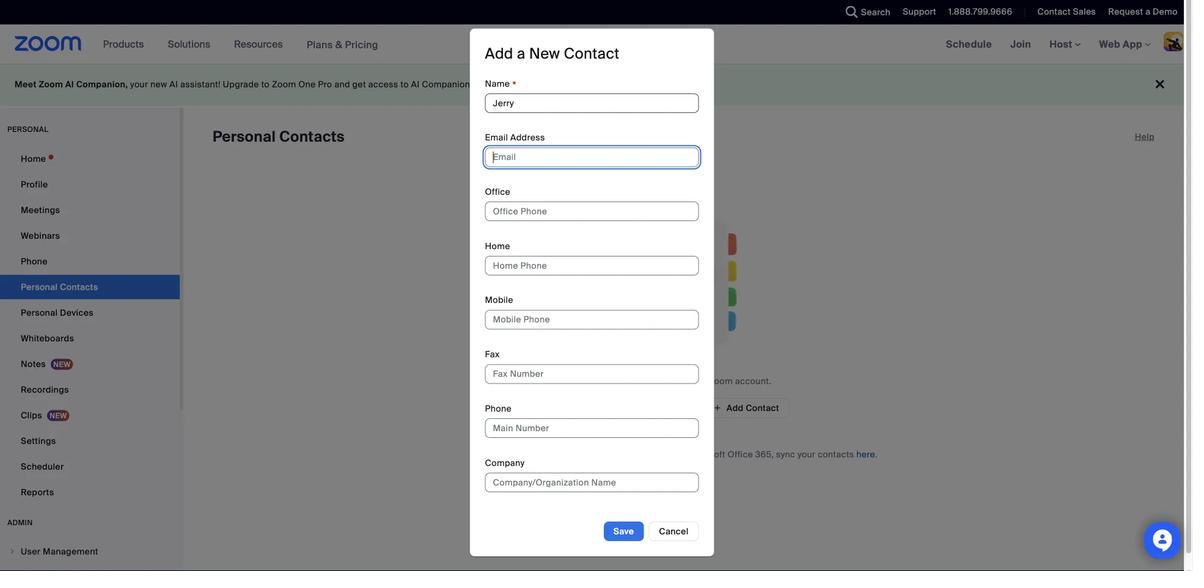 Task type: locate. For each thing, give the bounding box(es) containing it.
1 vertical spatial add
[[727, 403, 744, 414]]

personal
[[213, 128, 276, 146], [21, 307, 58, 319]]

contacts
[[611, 376, 647, 387], [818, 449, 855, 461]]

additional
[[496, 79, 537, 90]]

for google calendar, microsoft exchange, and microsoft office 365, sync your contacts here .
[[490, 449, 878, 461]]

phone up for
[[485, 404, 512, 415]]

add contact
[[727, 403, 780, 414]]

support link
[[894, 0, 940, 24], [903, 6, 937, 17]]

0 vertical spatial add
[[485, 44, 514, 63]]

new
[[150, 79, 167, 90]]

save
[[614, 527, 634, 538]]

1 vertical spatial your
[[689, 376, 707, 387]]

plans
[[307, 38, 333, 51]]

name *
[[485, 78, 517, 93]]

0 vertical spatial and
[[335, 79, 350, 90]]

1 vertical spatial home
[[485, 241, 511, 252]]

one
[[299, 79, 316, 90]]

scheduler link
[[0, 455, 180, 480]]

sync
[[777, 449, 796, 461]]

personal up whiteboards
[[21, 307, 58, 319]]

Home text field
[[485, 257, 699, 276]]

1 horizontal spatial personal
[[213, 128, 276, 146]]

1 horizontal spatial home
[[485, 241, 511, 252]]

contacts right no in the bottom of the page
[[611, 376, 647, 387]]

a for add
[[517, 44, 526, 63]]

Company text field
[[485, 474, 699, 493]]

notes
[[21, 359, 46, 370]]

0 vertical spatial office
[[485, 187, 511, 198]]

personal inside menu
[[21, 307, 58, 319]]

a inside dialog
[[517, 44, 526, 63]]

contacts
[[280, 128, 345, 146]]

1 vertical spatial and
[[668, 449, 684, 461]]

1 horizontal spatial office
[[728, 449, 754, 461]]

add up name
[[485, 44, 514, 63]]

a left new
[[517, 44, 526, 63]]

phone
[[21, 256, 48, 267], [485, 404, 512, 415]]

sales
[[1074, 6, 1097, 17]]

0 horizontal spatial add
[[485, 44, 514, 63]]

personal menu menu
[[0, 147, 180, 506]]

your right 'sync'
[[798, 449, 816, 461]]

here
[[857, 449, 876, 461]]

calendar,
[[539, 449, 578, 461]]

0 horizontal spatial contact
[[564, 44, 620, 63]]

365,
[[756, 449, 774, 461]]

0 horizontal spatial office
[[485, 187, 511, 198]]

support
[[903, 6, 937, 17]]

0 vertical spatial home
[[21, 153, 46, 165]]

webinars link
[[0, 224, 180, 248]]

2 horizontal spatial contact
[[1038, 6, 1071, 17]]

contact
[[1038, 6, 1071, 17], [564, 44, 620, 63], [746, 403, 780, 414]]

ai right new
[[170, 79, 178, 90]]

home link
[[0, 147, 180, 171]]

0 vertical spatial your
[[130, 79, 148, 90]]

to right upgrade
[[261, 79, 270, 90]]

1.888.799.9666 button
[[940, 0, 1016, 24], [949, 6, 1013, 17]]

meetings
[[21, 205, 60, 216]]

and left get
[[335, 79, 350, 90]]

First and Last Name text field
[[485, 94, 699, 113]]

a
[[1146, 6, 1151, 17], [517, 44, 526, 63]]

2 horizontal spatial your
[[798, 449, 816, 461]]

0 horizontal spatial microsoft
[[581, 449, 620, 461]]

1 vertical spatial phone
[[485, 404, 512, 415]]

schedule link
[[937, 24, 1002, 64]]

add right add image
[[727, 403, 744, 414]]

0 horizontal spatial phone
[[21, 256, 48, 267]]

add
[[485, 44, 514, 63], [727, 403, 744, 414]]

personal down upgrade
[[213, 128, 276, 146]]

add a new contact
[[485, 44, 620, 63]]

0 horizontal spatial and
[[335, 79, 350, 90]]

and right 'exchange,'
[[668, 449, 684, 461]]

2 vertical spatial your
[[798, 449, 816, 461]]

0 vertical spatial personal
[[213, 128, 276, 146]]

zoom up add image
[[709, 376, 733, 387]]

office left "365,"
[[728, 449, 754, 461]]

phone link
[[0, 250, 180, 274]]

add a new contact dialog
[[470, 29, 715, 557]]

banner
[[0, 24, 1194, 65]]

zoom right meet
[[39, 79, 63, 90]]

banner containing schedule
[[0, 24, 1194, 65]]

3 ai from the left
[[411, 79, 420, 90]]

personal for personal devices
[[21, 307, 58, 319]]

phone inside add a new contact dialog
[[485, 404, 512, 415]]

no
[[596, 376, 608, 387]]

0 horizontal spatial a
[[517, 44, 526, 63]]

1 vertical spatial personal
[[21, 307, 58, 319]]

personal
[[7, 125, 49, 134]]

1 horizontal spatial contact
[[746, 403, 780, 414]]

1 horizontal spatial a
[[1146, 6, 1151, 17]]

add inside button
[[727, 403, 744, 414]]

contact sales link
[[1029, 0, 1100, 24], [1038, 6, 1097, 17]]

ai left companion,
[[65, 79, 74, 90]]

meet
[[15, 79, 37, 90]]

here link
[[857, 449, 876, 461]]

0 horizontal spatial ai
[[65, 79, 74, 90]]

and inside meet zoom ai companion, footer
[[335, 79, 350, 90]]

ai
[[65, 79, 74, 90], [170, 79, 178, 90], [411, 79, 420, 90]]

to right 'added'
[[678, 376, 687, 387]]

contact up meet zoom ai companion, footer
[[564, 44, 620, 63]]

0 horizontal spatial your
[[130, 79, 148, 90]]

admin menu menu
[[0, 541, 180, 572]]

notes link
[[0, 352, 180, 377]]

1 horizontal spatial add
[[727, 403, 744, 414]]

contact down account.
[[746, 403, 780, 414]]

plans & pricing link
[[307, 38, 379, 51], [307, 38, 379, 51]]

zoom
[[39, 79, 63, 90], [272, 79, 296, 90], [709, 376, 733, 387]]

add for add contact
[[727, 403, 744, 414]]

get
[[353, 79, 366, 90]]

office down email
[[485, 187, 511, 198]]

&
[[336, 38, 343, 51]]

email
[[485, 132, 508, 144]]

microsoft down phone text box
[[581, 449, 620, 461]]

devices
[[60, 307, 94, 319]]

contact left sales
[[1038, 6, 1071, 17]]

0 horizontal spatial contacts
[[611, 376, 647, 387]]

1 horizontal spatial and
[[668, 449, 684, 461]]

1 vertical spatial a
[[517, 44, 526, 63]]

0 vertical spatial a
[[1146, 6, 1151, 17]]

a for request
[[1146, 6, 1151, 17]]

help link
[[1136, 127, 1155, 147]]

phone down webinars
[[21, 256, 48, 267]]

your left new
[[130, 79, 148, 90]]

demo
[[1154, 6, 1179, 17]]

profile
[[21, 179, 48, 190]]

assistant!
[[180, 79, 221, 90]]

your inside meet zoom ai companion, footer
[[130, 79, 148, 90]]

0 horizontal spatial personal
[[21, 307, 58, 319]]

add inside dialog
[[485, 44, 514, 63]]

contacts left here
[[818, 449, 855, 461]]

ai left companion
[[411, 79, 420, 90]]

exchange,
[[623, 449, 666, 461]]

request a demo link
[[1100, 0, 1194, 24], [1109, 6, 1179, 17]]

a left demo
[[1146, 6, 1151, 17]]

Fax text field
[[485, 365, 699, 385]]

1 horizontal spatial your
[[689, 376, 707, 387]]

your
[[130, 79, 148, 90], [689, 376, 707, 387], [798, 449, 816, 461]]

fax
[[485, 350, 500, 361]]

1 horizontal spatial contacts
[[818, 449, 855, 461]]

name
[[485, 78, 510, 89]]

microsoft
[[581, 449, 620, 461], [686, 449, 726, 461]]

2 horizontal spatial ai
[[411, 79, 420, 90]]

home up profile at the left top
[[21, 153, 46, 165]]

0 horizontal spatial home
[[21, 153, 46, 165]]

home
[[21, 153, 46, 165], [485, 241, 511, 252]]

upgrade
[[223, 79, 259, 90]]

to right 'access'
[[401, 79, 409, 90]]

webinars
[[21, 230, 60, 242]]

0 vertical spatial contact
[[1038, 6, 1071, 17]]

Phone text field
[[485, 419, 699, 439]]

your right 'added'
[[689, 376, 707, 387]]

and
[[335, 79, 350, 90], [668, 449, 684, 461]]

.
[[876, 449, 878, 461]]

1 horizontal spatial microsoft
[[686, 449, 726, 461]]

0 vertical spatial phone
[[21, 256, 48, 267]]

contact sales link up meetings navigation at the top
[[1038, 6, 1097, 17]]

2 vertical spatial contact
[[746, 403, 780, 414]]

1 horizontal spatial ai
[[170, 79, 178, 90]]

admin
[[7, 519, 33, 528]]

zoom left "one"
[[272, 79, 296, 90]]

1 microsoft from the left
[[581, 449, 620, 461]]

microsoft down add image
[[686, 449, 726, 461]]

1 horizontal spatial phone
[[485, 404, 512, 415]]

clips link
[[0, 404, 180, 428]]

1 vertical spatial contact
[[564, 44, 620, 63]]

home up mobile
[[485, 241, 511, 252]]

home inside personal menu menu
[[21, 153, 46, 165]]

access
[[369, 79, 399, 90]]

whiteboards link
[[0, 327, 180, 351]]



Task type: describe. For each thing, give the bounding box(es) containing it.
1 horizontal spatial to
[[401, 79, 409, 90]]

google
[[506, 449, 536, 461]]

1 horizontal spatial zoom
[[272, 79, 296, 90]]

*
[[513, 78, 517, 93]]

email address
[[485, 132, 545, 144]]

meet zoom ai companion, footer
[[0, 64, 1185, 106]]

Office Phone text field
[[485, 202, 699, 222]]

2 horizontal spatial to
[[678, 376, 687, 387]]

Mobile text field
[[485, 311, 699, 330]]

join link
[[1002, 24, 1041, 64]]

phone inside personal menu menu
[[21, 256, 48, 267]]

cost.
[[540, 79, 560, 90]]

scheduler
[[21, 461, 64, 473]]

save button
[[604, 523, 644, 542]]

for
[[490, 449, 504, 461]]

2 horizontal spatial zoom
[[709, 376, 733, 387]]

company
[[485, 458, 525, 469]]

zoom logo image
[[15, 36, 82, 51]]

address
[[511, 132, 545, 144]]

personal devices link
[[0, 301, 180, 325]]

2 microsoft from the left
[[686, 449, 726, 461]]

0 vertical spatial contacts
[[611, 376, 647, 387]]

2 ai from the left
[[170, 79, 178, 90]]

cancel button
[[649, 523, 699, 542]]

1 vertical spatial office
[[728, 449, 754, 461]]

contact inside add a new contact dialog
[[564, 44, 620, 63]]

request a demo
[[1109, 6, 1179, 17]]

add image
[[714, 403, 722, 414]]

Email Address text field
[[485, 148, 699, 168]]

0 horizontal spatial to
[[261, 79, 270, 90]]

new
[[530, 44, 560, 63]]

settings
[[21, 436, 56, 447]]

recordings
[[21, 384, 69, 396]]

added
[[649, 376, 676, 387]]

settings link
[[0, 429, 180, 454]]

your for to
[[689, 376, 707, 387]]

help
[[1136, 131, 1155, 143]]

office inside add a new contact dialog
[[485, 187, 511, 198]]

reports link
[[0, 481, 180, 505]]

1 vertical spatial contacts
[[818, 449, 855, 461]]

recordings link
[[0, 378, 180, 402]]

companion,
[[76, 79, 128, 90]]

personal contacts
[[213, 128, 345, 146]]

1 ai from the left
[[65, 79, 74, 90]]

home inside add a new contact dialog
[[485, 241, 511, 252]]

0 horizontal spatial zoom
[[39, 79, 63, 90]]

schedule
[[947, 38, 993, 50]]

cancel
[[660, 527, 689, 538]]

no
[[483, 79, 494, 90]]

join
[[1011, 38, 1032, 50]]

at
[[473, 79, 481, 90]]

meet zoom ai companion, your new ai assistant! upgrade to zoom one pro and get access to ai companion at no additional cost.
[[15, 79, 562, 90]]

clips
[[21, 410, 42, 421]]

1.888.799.9666
[[949, 6, 1013, 17]]

reports
[[21, 487, 54, 498]]

account.
[[736, 376, 772, 387]]

add contact button
[[703, 399, 790, 418]]

contact sales link up join
[[1029, 0, 1100, 24]]

contact inside the 'add contact' button
[[746, 403, 780, 414]]

request
[[1109, 6, 1144, 17]]

plans & pricing
[[307, 38, 379, 51]]

meetings link
[[0, 198, 180, 223]]

mobile
[[485, 295, 514, 307]]

personal devices
[[21, 307, 94, 319]]

personal for personal contacts
[[213, 128, 276, 146]]

companion
[[422, 79, 470, 90]]

add for add a new contact
[[485, 44, 514, 63]]

pro
[[318, 79, 332, 90]]

meetings navigation
[[937, 24, 1194, 65]]

your for companion,
[[130, 79, 148, 90]]

profile link
[[0, 172, 180, 197]]

contact sales
[[1038, 6, 1097, 17]]

no contacts added to your zoom account.
[[596, 376, 772, 387]]

whiteboards
[[21, 333, 74, 344]]

pricing
[[345, 38, 379, 51]]

product information navigation
[[94, 24, 388, 65]]



Task type: vqa. For each thing, say whether or not it's contained in the screenshot.
option group
no



